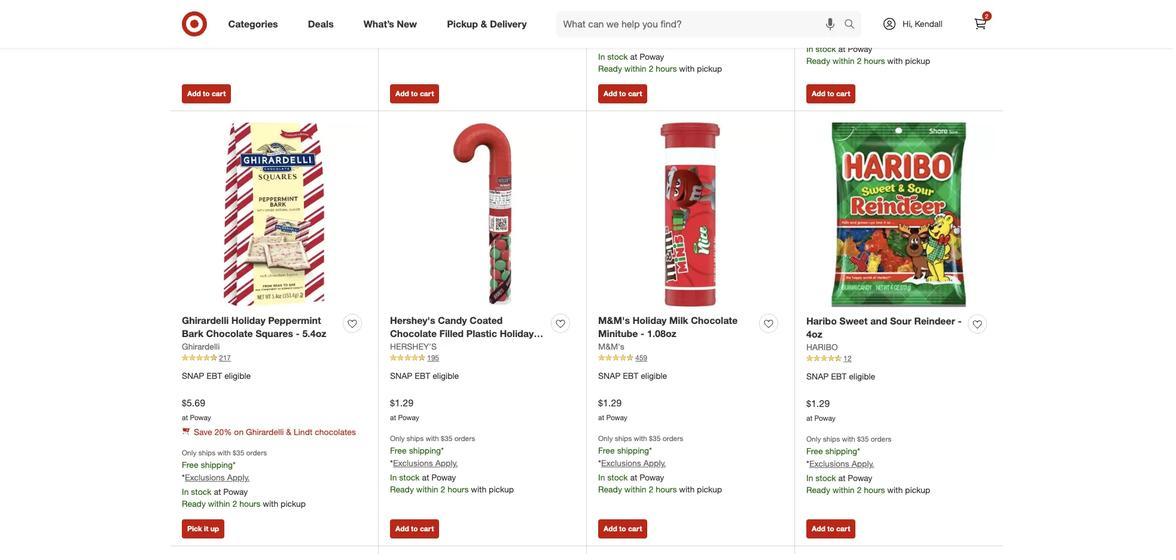 Task type: describe. For each thing, give the bounding box(es) containing it.
217
[[219, 354, 231, 363]]

- inside m&m's holiday milk chocolate minitube - 1.08oz
[[641, 328, 645, 340]]

haribo sweet and sour reindeer - 4oz
[[807, 315, 962, 341]]

ships for hershey's candy coated chocolate filled plastic holiday cane - 1.4oz
[[407, 435, 424, 444]]

save 20% on ghirardelli & lindt chocolates
[[194, 428, 356, 438]]

1.08oz
[[648, 328, 677, 340]]

- inside hershey's candy coated chocolate filled plastic holiday cane - 1.4oz
[[417, 342, 421, 354]]

459
[[636, 354, 648, 363]]

chocolate for m&m's holiday milk chocolate minitube - 1.08oz
[[691, 315, 738, 327]]

exclusions apply. link for m&m's holiday milk chocolate minitube - 1.08oz
[[602, 459, 666, 469]]

only for haribo sweet and sour reindeer - 4oz
[[807, 435, 822, 444]]

delivery
[[490, 18, 527, 30]]

pickup & delivery link
[[437, 11, 542, 37]]

what's
[[364, 18, 394, 30]]

snap ebt eligible for ghirardelli holiday peppermint bark chocolate squares - 5.4oz
[[182, 371, 251, 382]]

5.4oz
[[303, 328, 327, 340]]

pick
[[187, 525, 202, 534]]

at inside only ships with $35 orders free shipping * exclusions apply. in stock at  poway ready within 2 hours with pickup
[[839, 44, 846, 54]]

check nearby stores button
[[182, 30, 260, 42]]

0 vertical spatial &
[[481, 18, 488, 30]]

12 link
[[807, 354, 992, 364]]

m&m's link
[[599, 341, 625, 353]]

exclusions apply. link for haribo sweet and sour reindeer - 4oz
[[810, 459, 875, 469]]

pickup
[[447, 18, 478, 30]]

minitube
[[599, 328, 638, 340]]

snap for m&m's holiday milk chocolate minitube - 1.08oz
[[599, 371, 621, 382]]

pickup inside only ships with $35 orders free shipping * exclusions apply. in stock at  poway ready within 2 hours with pickup
[[906, 56, 931, 66]]

orders for haribo sweet and sour reindeer - 4oz
[[871, 435, 892, 444]]

hershey's link
[[390, 341, 437, 353]]

stock for hershey's candy coated chocolate filled plastic holiday cane - 1.4oz
[[399, 473, 420, 483]]

free for hershey's candy coated chocolate filled plastic holiday cane - 1.4oz
[[390, 446, 407, 456]]

holiday for squares
[[232, 315, 266, 327]]

eligible for minitube
[[641, 371, 668, 382]]

4oz
[[807, 329, 823, 341]]

195
[[427, 354, 439, 363]]

poway inside * exclusions apply. not available at poway check nearby stores
[[242, 19, 267, 29]]

217 link
[[182, 353, 366, 364]]

1.4oz
[[423, 342, 447, 354]]

available
[[198, 19, 230, 29]]

ebt for m&m's holiday milk chocolate minitube - 1.08oz
[[623, 371, 639, 382]]

ships for haribo sweet and sour reindeer - 4oz
[[824, 435, 841, 444]]

20%
[[215, 428, 232, 438]]

lindt
[[294, 428, 313, 438]]

$1.29 for m&m's holiday milk chocolate minitube - 1.08oz
[[599, 398, 622, 410]]

haribo link
[[807, 342, 839, 354]]

holiday inside hershey's candy coated chocolate filled plastic holiday cane - 1.4oz
[[500, 328, 534, 340]]

hershey's candy coated chocolate filled plastic holiday cane - 1.4oz link
[[390, 314, 547, 354]]

pick it up
[[187, 525, 219, 534]]

free for m&m's holiday milk chocolate minitube - 1.08oz
[[599, 446, 615, 456]]

haribo sweet and sour reindeer - 4oz link
[[807, 315, 964, 342]]

* inside only ships with $35 orders free shipping * exclusions apply. in stock at  poway ready within 2 hours with pickup
[[807, 30, 810, 40]]

kendall
[[915, 19, 943, 29]]

orders for hershey's candy coated chocolate filled plastic holiday cane - 1.4oz
[[455, 435, 476, 444]]

459 link
[[599, 353, 783, 364]]

- inside haribo sweet and sour reindeer - 4oz
[[959, 315, 962, 327]]

save
[[194, 428, 212, 438]]

only ships with $35 orders free shipping * * exclusions apply. in stock at  poway ready within 2 hours with pickup for m&m's holiday milk chocolate minitube - 1.08oz
[[599, 435, 723, 495]]

deals link
[[298, 11, 349, 37]]

ready for ghirardelli holiday peppermint bark chocolate squares - 5.4oz
[[182, 499, 206, 509]]

coated
[[470, 315, 503, 327]]

0 horizontal spatial &
[[286, 428, 292, 438]]

snap ebt eligible for hershey's candy coated chocolate filled plastic holiday cane - 1.4oz
[[390, 371, 459, 382]]

What can we help you find? suggestions appear below search field
[[556, 11, 848, 37]]

on
[[234, 428, 244, 438]]

only for m&m's holiday milk chocolate minitube - 1.08oz
[[599, 435, 613, 444]]

eligible for reindeer
[[850, 372, 876, 382]]

ships for m&m's holiday milk chocolate minitube - 1.08oz
[[615, 435, 632, 444]]

snap for haribo sweet and sour reindeer - 4oz
[[807, 372, 829, 382]]

hours for hershey's candy coated chocolate filled plastic holiday cane - 1.4oz
[[448, 485, 469, 495]]

bark
[[182, 328, 204, 340]]

exclusions inside only ships with $35 orders free shipping * exclusions apply. in stock at  poway ready within 2 hours with pickup
[[810, 30, 850, 40]]

$1.29 for hershey's candy coated chocolate filled plastic holiday cane - 1.4oz
[[390, 398, 414, 410]]

m&m's for m&m's
[[599, 342, 625, 352]]

$35 for m&m's holiday milk chocolate minitube - 1.08oz
[[650, 435, 661, 444]]

2 vertical spatial ghirardelli
[[246, 428, 284, 438]]

apply. inside * exclusions apply. not available at poway check nearby stores
[[227, 4, 250, 15]]

$1.29 at poway for hershey's candy coated chocolate filled plastic holiday cane - 1.4oz
[[390, 398, 420, 423]]

it
[[204, 525, 209, 534]]

ready for hershey's candy coated chocolate filled plastic holiday cane - 1.4oz
[[390, 485, 414, 495]]

in for ghirardelli holiday peppermint bark chocolate squares - 5.4oz
[[182, 487, 189, 498]]

ready for m&m's holiday milk chocolate minitube - 1.08oz
[[599, 485, 623, 495]]

search button
[[839, 11, 868, 40]]

shipping for m&m's holiday milk chocolate minitube - 1.08oz
[[618, 446, 650, 456]]

and
[[871, 315, 888, 327]]

categories
[[228, 18, 278, 30]]

$1.29 for haribo sweet and sour reindeer - 4oz
[[807, 398, 830, 410]]

reindeer
[[915, 315, 956, 327]]

ships inside only ships with $35 orders free shipping * exclusions apply. in stock at  poway ready within 2 hours with pickup
[[824, 6, 841, 15]]

$5.69 at poway
[[182, 398, 211, 423]]

within for hershey's candy coated chocolate filled plastic holiday cane - 1.4oz
[[417, 485, 439, 495]]

stock inside only ships with $35 orders free shipping * exclusions apply. in stock at  poway ready within 2 hours with pickup
[[816, 44, 837, 54]]

$35 for haribo sweet and sour reindeer - 4oz
[[858, 435, 869, 444]]

snap ebt eligible for m&m's holiday milk chocolate minitube - 1.08oz
[[599, 371, 668, 382]]

orders for m&m's holiday milk chocolate minitube - 1.08oz
[[663, 435, 684, 444]]

ghirardelli holiday peppermint bark chocolate squares - 5.4oz
[[182, 315, 327, 340]]

195 link
[[390, 353, 575, 364]]

exclusions apply. link for hershey's candy coated chocolate filled plastic holiday cane - 1.4oz
[[393, 459, 458, 469]]

sweet
[[840, 315, 868, 327]]

hershey's candy coated chocolate filled plastic holiday cane - 1.4oz
[[390, 315, 534, 354]]

ready inside only ships with $35 orders free shipping * exclusions apply. in stock at  poway ready within 2 hours with pickup
[[807, 56, 831, 66]]

hi, kendall
[[903, 19, 943, 29]]

within for m&m's holiday milk chocolate minitube - 1.08oz
[[625, 485, 647, 495]]

stores
[[236, 31, 260, 41]]

hi,
[[903, 19, 913, 29]]

2 inside only ships with $35 orders free shipping * exclusions apply. in stock at  poway ready within 2 hours with pickup
[[858, 56, 862, 66]]

ready for haribo sweet and sour reindeer - 4oz
[[807, 486, 831, 496]]

shipping for hershey's candy coated chocolate filled plastic holiday cane - 1.4oz
[[409, 446, 441, 456]]

nearby
[[209, 31, 234, 41]]

only ships with $35 orders free shipping * * exclusions apply. in stock at  poway ready within 2 hours with pickup for ghirardelli holiday peppermint bark chocolate squares - 5.4oz
[[182, 449, 306, 509]]



Task type: locate. For each thing, give the bounding box(es) containing it.
ghirardelli down bark
[[182, 342, 220, 352]]

apply.
[[227, 4, 250, 15], [852, 30, 875, 40], [644, 37, 666, 47], [436, 459, 458, 469], [644, 459, 666, 469], [852, 459, 875, 469], [227, 473, 250, 483]]

hershey's candy coated chocolate filled plastic holiday cane - 1.4oz image
[[390, 123, 575, 307], [390, 123, 575, 307]]

exclusions apply. link
[[185, 4, 250, 15], [810, 30, 875, 40], [393, 459, 458, 469], [602, 459, 666, 469], [810, 459, 875, 469], [185, 473, 250, 483]]

$1.29 at poway for m&m's holiday milk chocolate minitube - 1.08oz
[[599, 398, 628, 423]]

search
[[839, 19, 868, 31]]

ebt down "12"
[[832, 372, 847, 382]]

chocolate inside 'ghirardelli holiday peppermint bark chocolate squares - 5.4oz'
[[206, 328, 253, 340]]

pickup for m&m's holiday milk chocolate minitube - 1.08oz
[[698, 485, 723, 495]]

2 horizontal spatial holiday
[[633, 315, 667, 327]]

$1.29 down the cane
[[390, 398, 414, 410]]

stock for m&m's holiday milk chocolate minitube - 1.08oz
[[608, 473, 628, 483]]

hours for ghirardelli holiday peppermint bark chocolate squares - 5.4oz
[[240, 499, 261, 509]]

in for haribo sweet and sour reindeer - 4oz
[[807, 474, 814, 484]]

holiday inside 'ghirardelli holiday peppermint bark chocolate squares - 5.4oz'
[[232, 315, 266, 327]]

$1.29 down haribo link
[[807, 398, 830, 410]]

sour
[[891, 315, 912, 327]]

in for hershey's candy coated chocolate filled plastic holiday cane - 1.4oz
[[390, 473, 397, 483]]

snap for hershey's candy coated chocolate filled plastic holiday cane - 1.4oz
[[390, 371, 413, 382]]

stock for ghirardelli holiday peppermint bark chocolate squares - 5.4oz
[[191, 487, 212, 498]]

eligible down 195
[[433, 371, 459, 382]]

eligible down 459
[[641, 371, 668, 382]]

m&m's inside m&m's holiday milk chocolate minitube - 1.08oz
[[599, 315, 630, 327]]

ghirardelli holiday peppermint bark chocolate squares - 5.4oz link
[[182, 314, 338, 341]]

shipping for ghirardelli holiday peppermint bark chocolate squares - 5.4oz
[[201, 461, 233, 471]]

filled
[[440, 328, 464, 340]]

in inside only ships with $35 orders free shipping * exclusions apply. in stock at  poway ready within 2 hours with pickup
[[807, 44, 814, 54]]

orders for ghirardelli holiday peppermint bark chocolate squares - 5.4oz
[[246, 449, 267, 458]]

snap ebt eligible down 217
[[182, 371, 251, 382]]

candy
[[438, 315, 467, 327]]

1 horizontal spatial $1.29
[[599, 398, 622, 410]]

in for m&m's holiday milk chocolate minitube - 1.08oz
[[599, 473, 606, 483]]

categories link
[[218, 11, 293, 37]]

hours
[[865, 56, 886, 66], [656, 64, 677, 74], [448, 485, 469, 495], [656, 485, 677, 495], [865, 486, 886, 496], [240, 499, 261, 509]]

1 m&m's from the top
[[599, 315, 630, 327]]

within
[[833, 56, 855, 66], [625, 64, 647, 74], [417, 485, 439, 495], [625, 485, 647, 495], [833, 486, 855, 496], [208, 499, 230, 509]]

deals
[[308, 18, 334, 30]]

free for ghirardelli holiday peppermint bark chocolate squares - 5.4oz
[[182, 461, 199, 471]]

snap ebt eligible down "12"
[[807, 372, 876, 382]]

snap down m&m's link at the bottom of the page
[[599, 371, 621, 382]]

0 horizontal spatial $1.29
[[390, 398, 414, 410]]

chocolate up 217
[[206, 328, 253, 340]]

snap
[[182, 371, 204, 382], [390, 371, 413, 382], [599, 371, 621, 382], [807, 372, 829, 382]]

only ships with $35 orders free shipping * * exclusions apply. in stock at  poway ready within 2 hours with pickup
[[599, 13, 723, 74], [390, 435, 514, 495], [599, 435, 723, 495], [807, 435, 931, 496], [182, 449, 306, 509]]

only ships with $35 orders free shipping * * exclusions apply. in stock at  poway ready within 2 hours with pickup for hershey's candy coated chocolate filled plastic holiday cane - 1.4oz
[[390, 435, 514, 495]]

poway inside only ships with $35 orders free shipping * exclusions apply. in stock at  poway ready within 2 hours with pickup
[[848, 44, 873, 54]]

shipping inside only ships with $35 orders free shipping * exclusions apply. in stock at  poway ready within 2 hours with pickup
[[826, 17, 858, 27]]

stock for haribo sweet and sour reindeer - 4oz
[[816, 474, 837, 484]]

ebt down 459
[[623, 371, 639, 382]]

peppermint
[[268, 315, 321, 327]]

m&m's down minitube
[[599, 342, 625, 352]]

only ships with $35 orders free shipping * * exclusions apply. in stock at  poway ready within 2 hours with pickup for haribo sweet and sour reindeer - 4oz
[[807, 435, 931, 496]]

only for hershey's candy coated chocolate filled plastic holiday cane - 1.4oz
[[390, 435, 405, 444]]

m&m's
[[599, 315, 630, 327], [599, 342, 625, 352]]

$5.69
[[182, 398, 205, 410]]

snap down haribo link
[[807, 372, 829, 382]]

holiday down coated
[[500, 328, 534, 340]]

at inside * exclusions apply. not available at poway check nearby stores
[[233, 19, 240, 29]]

only ships with $35 orders free shipping * exclusions apply. in stock at  poway ready within 2 hours with pickup
[[807, 6, 931, 66]]

free
[[807, 17, 824, 27], [599, 25, 615, 35], [390, 446, 407, 456], [599, 446, 615, 456], [807, 447, 824, 457], [182, 461, 199, 471]]

up
[[211, 525, 219, 534]]

pickup
[[906, 56, 931, 66], [698, 64, 723, 74], [489, 485, 514, 495], [698, 485, 723, 495], [906, 486, 931, 496], [281, 499, 306, 509]]

exclusions apply. link for ghirardelli holiday peppermint bark chocolate squares - 5.4oz
[[185, 473, 250, 483]]

* inside * exclusions apply. not available at poway check nearby stores
[[182, 4, 185, 15]]

1 vertical spatial m&m's
[[599, 342, 625, 352]]

chocolate inside hershey's candy coated chocolate filled plastic holiday cane - 1.4oz
[[390, 328, 437, 340]]

free for haribo sweet and sour reindeer - 4oz
[[807, 447, 824, 457]]

only inside only ships with $35 orders free shipping * exclusions apply. in stock at  poway ready within 2 hours with pickup
[[807, 6, 822, 15]]

2 horizontal spatial $1.29 at poway
[[807, 398, 836, 423]]

within for ghirardelli holiday peppermint bark chocolate squares - 5.4oz
[[208, 499, 230, 509]]

- inside 'ghirardelli holiday peppermint bark chocolate squares - 5.4oz'
[[296, 328, 300, 340]]

poway
[[242, 19, 267, 29], [848, 44, 873, 54], [640, 52, 665, 62], [190, 414, 211, 423], [398, 414, 420, 423], [607, 414, 628, 423], [815, 414, 836, 423], [432, 473, 456, 483], [640, 473, 665, 483], [848, 474, 873, 484], [223, 487, 248, 498]]

1 vertical spatial ghirardelli
[[182, 342, 220, 352]]

1 horizontal spatial chocolate
[[390, 328, 437, 340]]

- down the peppermint
[[296, 328, 300, 340]]

snap ebt eligible down 459
[[599, 371, 668, 382]]

- right the cane
[[417, 342, 421, 354]]

squares
[[256, 328, 293, 340]]

chocolate up hershey's
[[390, 328, 437, 340]]

0 vertical spatial ghirardelli
[[182, 315, 229, 327]]

ghirardelli for ghirardelli holiday peppermint bark chocolate squares - 5.4oz
[[182, 315, 229, 327]]

only
[[807, 6, 822, 15], [599, 13, 613, 22], [390, 435, 405, 444], [599, 435, 613, 444], [807, 435, 822, 444], [182, 449, 197, 458]]

0 vertical spatial m&m's
[[599, 315, 630, 327]]

haribo
[[807, 315, 837, 327]]

ships
[[824, 6, 841, 15], [615, 13, 632, 22], [407, 435, 424, 444], [615, 435, 632, 444], [824, 435, 841, 444], [199, 449, 216, 458]]

1 horizontal spatial &
[[481, 18, 488, 30]]

2 horizontal spatial $1.29
[[807, 398, 830, 410]]

only for ghirardelli holiday peppermint bark chocolate squares - 5.4oz
[[182, 449, 197, 458]]

at
[[233, 19, 240, 29], [839, 44, 846, 54], [631, 52, 638, 62], [182, 414, 188, 423], [390, 414, 396, 423], [599, 414, 605, 423], [807, 414, 813, 423], [422, 473, 429, 483], [631, 473, 638, 483], [839, 474, 846, 484], [214, 487, 221, 498]]

chocolates
[[315, 428, 356, 438]]

hours for haribo sweet and sour reindeer - 4oz
[[865, 486, 886, 496]]

m&m's for m&m's holiday milk chocolate minitube - 1.08oz
[[599, 315, 630, 327]]

eligible for chocolate
[[225, 371, 251, 382]]

exclusions
[[185, 4, 225, 15], [810, 30, 850, 40], [602, 37, 642, 47], [393, 459, 433, 469], [602, 459, 642, 469], [810, 459, 850, 469], [185, 473, 225, 483]]

free inside only ships with $35 orders free shipping * exclusions apply. in stock at  poway ready within 2 hours with pickup
[[807, 17, 824, 27]]

pick it up button
[[182, 520, 225, 539]]

chocolate for hershey's candy coated chocolate filled plastic holiday cane - 1.4oz
[[390, 328, 437, 340]]

apply. inside only ships with $35 orders free shipping * exclusions apply. in stock at  poway ready within 2 hours with pickup
[[852, 30, 875, 40]]

what's new link
[[354, 11, 432, 37]]

in
[[807, 44, 814, 54], [599, 52, 606, 62], [390, 473, 397, 483], [599, 473, 606, 483], [807, 474, 814, 484], [182, 487, 189, 498]]

pickup for haribo sweet and sour reindeer - 4oz
[[906, 486, 931, 496]]

snap ebt eligible
[[182, 371, 251, 382], [390, 371, 459, 382], [599, 371, 668, 382], [807, 372, 876, 382]]

haribo
[[807, 343, 839, 353]]

holiday for -
[[633, 315, 667, 327]]

cane
[[390, 342, 414, 354]]

shipping
[[826, 17, 858, 27], [618, 25, 650, 35], [409, 446, 441, 456], [618, 446, 650, 456], [826, 447, 858, 457], [201, 461, 233, 471]]

check
[[182, 31, 206, 41]]

what's new
[[364, 18, 417, 30]]

ships for ghirardelli holiday peppermint bark chocolate squares - 5.4oz
[[199, 449, 216, 458]]

ghirardelli link
[[182, 341, 220, 353]]

0 horizontal spatial holiday
[[232, 315, 266, 327]]

ebt for ghirardelli holiday peppermint bark chocolate squares - 5.4oz
[[207, 371, 222, 382]]

m&m's holiday milk chocolate minitube - 1.08oz image
[[599, 123, 783, 307], [599, 123, 783, 307]]

hours inside only ships with $35 orders free shipping * exclusions apply. in stock at  poway ready within 2 hours with pickup
[[865, 56, 886, 66]]

& right the pickup
[[481, 18, 488, 30]]

orders
[[871, 6, 892, 15], [663, 13, 684, 22], [455, 435, 476, 444], [663, 435, 684, 444], [871, 435, 892, 444], [246, 449, 267, 458]]

holiday up 1.08oz
[[633, 315, 667, 327]]

0 horizontal spatial $1.29 at poway
[[390, 398, 420, 423]]

eligible
[[225, 371, 251, 382], [433, 371, 459, 382], [641, 371, 668, 382], [850, 372, 876, 382]]

shipping for haribo sweet and sour reindeer - 4oz
[[826, 447, 858, 457]]

ebt down 217
[[207, 371, 222, 382]]

not
[[182, 19, 195, 29]]

ready
[[807, 56, 831, 66], [599, 64, 623, 74], [390, 485, 414, 495], [599, 485, 623, 495], [807, 486, 831, 496], [182, 499, 206, 509]]

$35 for ghirardelli holiday peppermint bark chocolate squares - 5.4oz
[[233, 449, 244, 458]]

1 horizontal spatial holiday
[[500, 328, 534, 340]]

ghirardelli for ghirardelli
[[182, 342, 220, 352]]

eligible down 217
[[225, 371, 251, 382]]

12
[[844, 355, 852, 364]]

1 vertical spatial &
[[286, 428, 292, 438]]

m&m's holiday milk chocolate minitube - 1.08oz
[[599, 315, 738, 340]]

within inside only ships with $35 orders free shipping * exclusions apply. in stock at  poway ready within 2 hours with pickup
[[833, 56, 855, 66]]

ghirardelli
[[182, 315, 229, 327], [182, 342, 220, 352], [246, 428, 284, 438]]

- right reindeer
[[959, 315, 962, 327]]

within for haribo sweet and sour reindeer - 4oz
[[833, 486, 855, 496]]

hershey's
[[390, 315, 436, 327]]

pickup & delivery
[[447, 18, 527, 30]]

plastic
[[467, 328, 497, 340]]

exclusions inside * exclusions apply. not available at poway check nearby stores
[[185, 4, 225, 15]]

snap ebt eligible down 195
[[390, 371, 459, 382]]

chocolate right milk
[[691, 315, 738, 327]]

new
[[397, 18, 417, 30]]

add to cart button
[[182, 84, 231, 103], [390, 84, 440, 103], [599, 84, 648, 103], [807, 84, 856, 103], [390, 520, 440, 539], [599, 520, 648, 539], [807, 520, 856, 539]]

eligible down "12"
[[850, 372, 876, 382]]

ghirardelli holiday peppermint bark chocolate squares - 5.4oz image
[[182, 123, 366, 307], [182, 123, 366, 307]]

*
[[182, 4, 185, 15], [650, 25, 653, 35], [807, 30, 810, 40], [599, 37, 602, 47], [441, 446, 444, 456], [650, 446, 653, 456], [858, 447, 861, 457], [390, 459, 393, 469], [599, 459, 602, 469], [807, 459, 810, 469], [233, 461, 236, 471], [182, 473, 185, 483]]

ebt down 195
[[415, 371, 431, 382]]

cart
[[212, 89, 226, 98], [420, 89, 434, 98], [629, 89, 643, 98], [837, 89, 851, 98], [420, 525, 434, 534], [629, 525, 643, 534], [837, 525, 851, 534]]

pickup for hershey's candy coated chocolate filled plastic holiday cane - 1.4oz
[[489, 485, 514, 495]]

ebt for hershey's candy coated chocolate filled plastic holiday cane - 1.4oz
[[415, 371, 431, 382]]

- left 1.08oz
[[641, 328, 645, 340]]

holiday up squares
[[232, 315, 266, 327]]

ebt for haribo sweet and sour reindeer - 4oz
[[832, 372, 847, 382]]

snap down the cane
[[390, 371, 413, 382]]

-
[[959, 315, 962, 327], [296, 328, 300, 340], [641, 328, 645, 340], [417, 342, 421, 354]]

& left lindt
[[286, 428, 292, 438]]

$35 inside only ships with $35 orders free shipping * exclusions apply. in stock at  poway ready within 2 hours with pickup
[[858, 6, 869, 15]]

snap for ghirardelli holiday peppermint bark chocolate squares - 5.4oz
[[182, 371, 204, 382]]

add
[[187, 89, 201, 98], [396, 89, 409, 98], [604, 89, 618, 98], [812, 89, 826, 98], [396, 525, 409, 534], [604, 525, 618, 534], [812, 525, 826, 534]]

m&m's holiday milk chocolate minitube - 1.08oz link
[[599, 314, 755, 341]]

pickup for ghirardelli holiday peppermint bark chocolate squares - 5.4oz
[[281, 499, 306, 509]]

$1.29 down m&m's link at the bottom of the page
[[599, 398, 622, 410]]

chocolate
[[691, 315, 738, 327], [206, 328, 253, 340], [390, 328, 437, 340]]

milk
[[670, 315, 689, 327]]

ghirardelli inside 'ghirardelli holiday peppermint bark chocolate squares - 5.4oz'
[[182, 315, 229, 327]]

$35
[[858, 6, 869, 15], [650, 13, 661, 22], [441, 435, 453, 444], [650, 435, 661, 444], [858, 435, 869, 444], [233, 449, 244, 458]]

2 m&m's from the top
[[599, 342, 625, 352]]

at inside $5.69 at poway
[[182, 414, 188, 423]]

* exclusions apply. not available at poway check nearby stores
[[182, 4, 267, 41]]

ghirardelli up bark
[[182, 315, 229, 327]]

$1.29 at poway for haribo sweet and sour reindeer - 4oz
[[807, 398, 836, 423]]

holiday inside m&m's holiday milk chocolate minitube - 1.08oz
[[633, 315, 667, 327]]

m&m's up minitube
[[599, 315, 630, 327]]

$1.29
[[390, 398, 414, 410], [599, 398, 622, 410], [807, 398, 830, 410]]

ghirardelli right on
[[246, 428, 284, 438]]

poway inside $5.69 at poway
[[190, 414, 211, 423]]

eligible for filled
[[433, 371, 459, 382]]

$35 for hershey's candy coated chocolate filled plastic holiday cane - 1.4oz
[[441, 435, 453, 444]]

1 horizontal spatial $1.29 at poway
[[599, 398, 628, 423]]

hershey's
[[390, 342, 437, 352]]

&
[[481, 18, 488, 30], [286, 428, 292, 438]]

2 link
[[968, 11, 994, 37]]

$1.29 at poway
[[390, 398, 420, 423], [599, 398, 628, 423], [807, 398, 836, 423]]

chocolate inside m&m's holiday milk chocolate minitube - 1.08oz
[[691, 315, 738, 327]]

snap ebt eligible for haribo sweet and sour reindeer - 4oz
[[807, 372, 876, 382]]

haribo sweet and sour reindeer - 4oz image
[[807, 123, 992, 308], [807, 123, 992, 308]]

hours for m&m's holiday milk chocolate minitube - 1.08oz
[[656, 485, 677, 495]]

orders inside only ships with $35 orders free shipping * exclusions apply. in stock at  poway ready within 2 hours with pickup
[[871, 6, 892, 15]]

holiday
[[232, 315, 266, 327], [633, 315, 667, 327], [500, 328, 534, 340]]

0 horizontal spatial chocolate
[[206, 328, 253, 340]]

2 horizontal spatial chocolate
[[691, 315, 738, 327]]

snap up $5.69
[[182, 371, 204, 382]]



Task type: vqa. For each thing, say whether or not it's contained in the screenshot.
M&M's Holiday Milk Chocolate Minitube - 1.08oz EBT
yes



